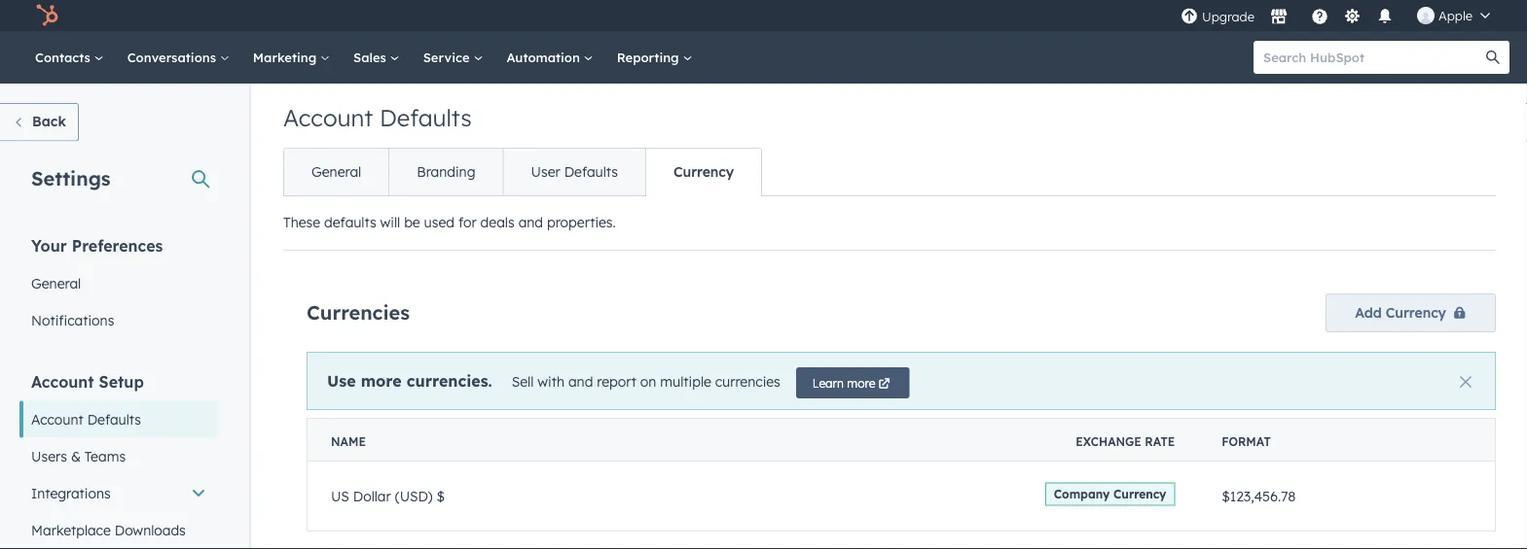 Task type: describe. For each thing, give the bounding box(es) containing it.
general link for defaults
[[284, 149, 389, 196]]

learn
[[813, 376, 844, 391]]

these defaults will be used for deals and properties.
[[283, 214, 616, 231]]

deals
[[480, 214, 515, 231]]

search button
[[1477, 41, 1510, 74]]

account for users & teams
[[31, 372, 94, 392]]

user defaults link
[[503, 149, 645, 196]]

account defaults link
[[19, 401, 218, 438]]

general for account
[[311, 164, 361, 181]]

sales link
[[342, 31, 411, 84]]

automation link
[[495, 31, 605, 84]]

marketplace downloads link
[[19, 512, 218, 549]]

currencies
[[307, 300, 410, 325]]

on
[[640, 373, 656, 390]]

notifications
[[31, 312, 114, 329]]

used
[[424, 214, 455, 231]]

company
[[1054, 488, 1110, 502]]

branding
[[417, 164, 475, 181]]

$123,456.78
[[1222, 488, 1296, 505]]

currencies.
[[407, 371, 492, 391]]

for
[[458, 214, 477, 231]]

account defaults inside the account defaults link
[[31, 411, 141, 428]]

(usd)
[[395, 488, 433, 505]]

add
[[1355, 305, 1382, 322]]

use more currencies.
[[327, 371, 492, 391]]

us
[[331, 488, 349, 505]]

sell with and report on multiple currencies
[[512, 373, 780, 390]]

account setup element
[[19, 371, 218, 550]]

currency for company currency
[[1114, 488, 1166, 502]]

more for learn
[[847, 376, 875, 391]]

conversations
[[127, 49, 220, 65]]

downloads
[[115, 522, 186, 539]]

service
[[423, 49, 473, 65]]

$
[[436, 488, 445, 505]]

2 vertical spatial account
[[31, 411, 83, 428]]

users
[[31, 448, 67, 465]]

branding link
[[389, 149, 503, 196]]

hubspot link
[[23, 4, 73, 27]]

will
[[380, 214, 400, 231]]

upgrade
[[1202, 9, 1255, 25]]

1 horizontal spatial defaults
[[379, 103, 472, 132]]

automation
[[507, 49, 584, 65]]

us dollar (usd) $
[[331, 488, 445, 505]]

currencies
[[715, 373, 780, 390]]

integrations
[[31, 485, 111, 502]]

notifications button
[[1368, 0, 1402, 31]]

name
[[331, 435, 366, 450]]

0 vertical spatial and
[[518, 214, 543, 231]]

general link for preferences
[[19, 265, 218, 302]]

setup
[[99, 372, 144, 392]]

report
[[597, 373, 637, 390]]

marketplace
[[31, 522, 111, 539]]

be
[[404, 214, 420, 231]]

help image
[[1311, 9, 1329, 26]]

format
[[1222, 435, 1271, 450]]

&
[[71, 448, 81, 465]]

back
[[32, 113, 66, 130]]

these
[[283, 214, 320, 231]]

use
[[327, 371, 356, 391]]

settings image
[[1344, 8, 1361, 26]]

currency for add currency
[[1386, 305, 1446, 322]]

general for your
[[31, 275, 81, 292]]

users & teams link
[[19, 438, 218, 475]]

exchange rate
[[1076, 435, 1175, 450]]

with
[[538, 373, 565, 390]]

your
[[31, 236, 67, 255]]

bob builder image
[[1417, 7, 1435, 24]]

company currency
[[1054, 488, 1166, 502]]

dollar
[[353, 488, 391, 505]]



Task type: vqa. For each thing, say whether or not it's contained in the screenshot.
in
no



Task type: locate. For each thing, give the bounding box(es) containing it.
defaults for the account defaults link
[[87, 411, 141, 428]]

defaults
[[324, 214, 376, 231]]

preferences
[[72, 236, 163, 255]]

0 vertical spatial account
[[283, 103, 373, 132]]

users & teams
[[31, 448, 126, 465]]

settings link
[[1340, 5, 1365, 26]]

account defaults
[[283, 103, 472, 132], [31, 411, 141, 428]]

Search HubSpot search field
[[1254, 41, 1492, 74]]

0 horizontal spatial general
[[31, 275, 81, 292]]

0 horizontal spatial more
[[361, 371, 402, 391]]

rate
[[1145, 435, 1175, 450]]

1 vertical spatial and
[[568, 373, 593, 390]]

general link down preferences
[[19, 265, 218, 302]]

marketplaces image
[[1270, 9, 1288, 26]]

1 vertical spatial currency
[[1386, 305, 1446, 322]]

account left the setup
[[31, 372, 94, 392]]

account defaults down sales link
[[283, 103, 472, 132]]

currency inside navigation
[[673, 164, 734, 181]]

close image
[[1460, 377, 1472, 388]]

general inside the your preferences "element"
[[31, 275, 81, 292]]

0 vertical spatial account defaults
[[283, 103, 472, 132]]

1 vertical spatial account
[[31, 372, 94, 392]]

your preferences element
[[19, 235, 218, 339]]

sell
[[512, 373, 534, 390]]

account setup
[[31, 372, 144, 392]]

defaults inside navigation
[[564, 164, 618, 181]]

2 vertical spatial defaults
[[87, 411, 141, 428]]

user defaults
[[531, 164, 618, 181]]

your preferences
[[31, 236, 163, 255]]

general down 'your'
[[31, 275, 81, 292]]

general link up defaults
[[284, 149, 389, 196]]

1 vertical spatial general
[[31, 275, 81, 292]]

reporting link
[[605, 31, 704, 84]]

defaults for user defaults link
[[564, 164, 618, 181]]

upgrade image
[[1181, 8, 1198, 26]]

and inside the "use more currencies." alert
[[568, 373, 593, 390]]

notifications image
[[1376, 9, 1394, 26]]

service link
[[411, 31, 495, 84]]

more for use
[[361, 371, 402, 391]]

general
[[311, 164, 361, 181], [31, 275, 81, 292]]

settings
[[31, 166, 110, 190]]

general up defaults
[[311, 164, 361, 181]]

contacts
[[35, 49, 94, 65]]

back link
[[0, 103, 79, 142]]

0 vertical spatial general
[[311, 164, 361, 181]]

currency
[[673, 164, 734, 181], [1386, 305, 1446, 322], [1114, 488, 1166, 502]]

2 horizontal spatial currency
[[1386, 305, 1446, 322]]

1 horizontal spatial and
[[568, 373, 593, 390]]

and right deals
[[518, 214, 543, 231]]

marketplace downloads
[[31, 522, 186, 539]]

marketing
[[253, 49, 320, 65]]

add currency button
[[1326, 294, 1496, 333]]

reporting
[[617, 49, 683, 65]]

0 horizontal spatial and
[[518, 214, 543, 231]]

currencies banner
[[307, 288, 1496, 333]]

contacts link
[[23, 31, 116, 84]]

1 horizontal spatial account defaults
[[283, 103, 472, 132]]

0 horizontal spatial account defaults
[[31, 411, 141, 428]]

1 vertical spatial account defaults
[[31, 411, 141, 428]]

defaults up branding
[[379, 103, 472, 132]]

1 horizontal spatial general
[[311, 164, 361, 181]]

0 vertical spatial general link
[[284, 149, 389, 196]]

add currency
[[1355, 305, 1446, 322]]

0 vertical spatial defaults
[[379, 103, 472, 132]]

account for branding
[[283, 103, 373, 132]]

apple button
[[1405, 0, 1502, 31]]

1 horizontal spatial general link
[[284, 149, 389, 196]]

and
[[518, 214, 543, 231], [568, 373, 593, 390]]

2 horizontal spatial defaults
[[564, 164, 618, 181]]

0 horizontal spatial general link
[[19, 265, 218, 302]]

1 vertical spatial general link
[[19, 265, 218, 302]]

integrations button
[[19, 475, 218, 512]]

apple
[[1439, 7, 1473, 23]]

sales
[[353, 49, 390, 65]]

1 horizontal spatial currency
[[1114, 488, 1166, 502]]

menu containing apple
[[1179, 0, 1504, 31]]

exchange
[[1076, 435, 1142, 450]]

more right learn
[[847, 376, 875, 391]]

use more currencies. alert
[[307, 352, 1496, 411]]

0 horizontal spatial currency
[[673, 164, 734, 181]]

more
[[361, 371, 402, 391], [847, 376, 875, 391]]

more right the use
[[361, 371, 402, 391]]

currency inside button
[[1386, 305, 1446, 322]]

notifications link
[[19, 302, 218, 339]]

1 vertical spatial defaults
[[564, 164, 618, 181]]

search image
[[1486, 51, 1500, 64]]

account down marketing link
[[283, 103, 373, 132]]

account
[[283, 103, 373, 132], [31, 372, 94, 392], [31, 411, 83, 428]]

learn more
[[813, 376, 875, 391]]

and right with at the left bottom
[[568, 373, 593, 390]]

teams
[[85, 448, 126, 465]]

marketplaces button
[[1258, 0, 1299, 31]]

conversations link
[[116, 31, 241, 84]]

menu
[[1179, 0, 1504, 31]]

marketing link
[[241, 31, 342, 84]]

defaults right user
[[564, 164, 618, 181]]

account up users
[[31, 411, 83, 428]]

learn more link
[[796, 368, 910, 399]]

navigation
[[283, 148, 762, 197]]

0 horizontal spatial defaults
[[87, 411, 141, 428]]

defaults
[[379, 103, 472, 132], [564, 164, 618, 181], [87, 411, 141, 428]]

1 horizontal spatial more
[[847, 376, 875, 391]]

user
[[531, 164, 560, 181]]

help button
[[1303, 0, 1336, 31]]

properties.
[[547, 214, 616, 231]]

0 vertical spatial currency
[[673, 164, 734, 181]]

hubspot image
[[35, 4, 58, 27]]

multiple
[[660, 373, 711, 390]]

general link
[[284, 149, 389, 196], [19, 265, 218, 302]]

currency link
[[645, 149, 761, 196]]

defaults inside account setup element
[[87, 411, 141, 428]]

navigation containing general
[[283, 148, 762, 197]]

2 vertical spatial currency
[[1114, 488, 1166, 502]]

defaults up users & teams link
[[87, 411, 141, 428]]

account defaults down 'account setup'
[[31, 411, 141, 428]]

general inside navigation
[[311, 164, 361, 181]]



